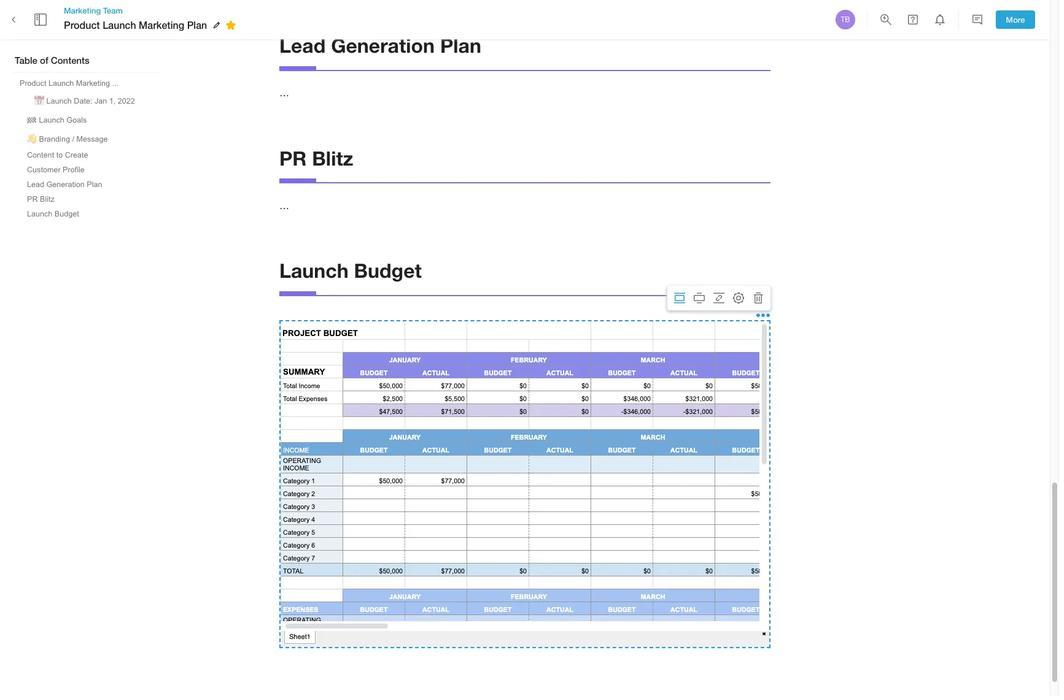 Task type: locate. For each thing, give the bounding box(es) containing it.
0 vertical spatial generation
[[331, 34, 435, 57]]

0 horizontal spatial budget
[[55, 210, 79, 219]]

budget inside content to create customer profile lead generation plan pr blitz launch budget
[[55, 210, 79, 219]]

blitz
[[312, 147, 353, 170], [40, 195, 55, 204]]

1 horizontal spatial generation
[[331, 34, 435, 57]]

0 vertical spatial lead
[[279, 34, 326, 57]]

📅 launch date: jan 1, 2022
[[34, 97, 135, 106]]

1 vertical spatial plan
[[440, 34, 481, 57]]

profile
[[63, 166, 85, 174]]

launch budget
[[279, 259, 422, 283]]

1 horizontal spatial plan
[[187, 19, 207, 31]]

marketing inside button
[[76, 79, 110, 88]]

1 vertical spatial marketing
[[139, 19, 184, 31]]

customer profile button
[[22, 163, 90, 177]]

1 horizontal spatial budget
[[354, 259, 422, 283]]

👋 branding / message
[[27, 135, 108, 144]]

1 vertical spatial lead
[[27, 181, 44, 189]]

product down marketing team
[[64, 19, 100, 31]]

marketing left the "team"
[[64, 5, 101, 15]]

product for product launch marketing ...
[[20, 79, 46, 88]]

product launch marketing ...
[[20, 79, 119, 88]]

product launch marketing plan
[[64, 19, 207, 31]]

lead inside content to create customer profile lead generation plan pr blitz launch budget
[[27, 181, 44, 189]]

marketing up 📅 launch date: jan 1, 2022 button
[[76, 79, 110, 88]]

product
[[64, 19, 100, 31], [20, 79, 46, 88]]

pr
[[279, 147, 307, 170], [27, 195, 38, 204]]

table
[[15, 55, 37, 66]]

1 vertical spatial product
[[20, 79, 46, 88]]

marketing team link
[[64, 5, 240, 16]]

1 horizontal spatial product
[[64, 19, 100, 31]]

1,
[[109, 97, 116, 106]]

product up 📅
[[20, 79, 46, 88]]

0 vertical spatial pr
[[279, 147, 307, 170]]

marketing
[[64, 5, 101, 15], [139, 19, 184, 31], [76, 79, 110, 88]]

launch inside content to create customer profile lead generation plan pr blitz launch budget
[[27, 210, 52, 219]]

jan
[[95, 97, 107, 106]]

0 horizontal spatial plan
[[87, 181, 102, 189]]

0 vertical spatial budget
[[55, 210, 79, 219]]

product inside button
[[20, 79, 46, 88]]

generation
[[331, 34, 435, 57], [46, 181, 85, 189]]

product launch marketing ... button
[[15, 77, 123, 90]]

1 horizontal spatial blitz
[[312, 147, 353, 170]]

1 vertical spatial …
[[279, 200, 289, 211]]

2 vertical spatial plan
[[87, 181, 102, 189]]

message
[[76, 135, 108, 144]]

launch inside button
[[46, 97, 72, 106]]

plan inside content to create customer profile lead generation plan pr blitz launch budget
[[87, 181, 102, 189]]

1 horizontal spatial lead
[[279, 34, 326, 57]]

…
[[279, 87, 289, 98], [279, 200, 289, 211]]

more button
[[996, 10, 1035, 29]]

0 horizontal spatial pr
[[27, 195, 38, 204]]

lead generation plan
[[279, 34, 481, 57]]

marketing down marketing team link
[[139, 19, 184, 31]]

👋 branding / message button
[[22, 130, 113, 147]]

lead
[[279, 34, 326, 57], [27, 181, 44, 189]]

0 horizontal spatial product
[[20, 79, 46, 88]]

0 vertical spatial marketing
[[64, 5, 101, 15]]

marketing for product launch marketing ...
[[76, 79, 110, 88]]

contents
[[51, 55, 90, 66]]

of
[[40, 55, 48, 66]]

📅
[[34, 97, 44, 106]]

1 … from the top
[[279, 87, 289, 98]]

budget
[[55, 210, 79, 219], [354, 259, 422, 283]]

product for product launch marketing plan
[[64, 19, 100, 31]]

2 vertical spatial marketing
[[76, 79, 110, 88]]

content to create button
[[22, 149, 93, 162]]

content
[[27, 151, 54, 160]]

marketing team
[[64, 5, 123, 15]]

0 vertical spatial blitz
[[312, 147, 353, 170]]

0 horizontal spatial blitz
[[40, 195, 55, 204]]

0 horizontal spatial lead
[[27, 181, 44, 189]]

blitz inside content to create customer profile lead generation plan pr blitz launch budget
[[40, 195, 55, 204]]

🏁 launch goals button
[[22, 111, 92, 128]]

launch
[[103, 19, 136, 31], [48, 79, 74, 88], [46, 97, 72, 106], [39, 116, 64, 125], [27, 210, 52, 219], [279, 259, 349, 283]]

1 vertical spatial budget
[[354, 259, 422, 283]]

2 horizontal spatial plan
[[440, 34, 481, 57]]

0 vertical spatial product
[[64, 19, 100, 31]]

🏁 launch goals
[[27, 116, 87, 125]]

1 vertical spatial generation
[[46, 181, 85, 189]]

pr blitz button
[[22, 193, 59, 206]]

lead generation plan button
[[22, 178, 107, 192]]

👋
[[27, 135, 37, 144]]

1 vertical spatial blitz
[[40, 195, 55, 204]]

0 vertical spatial …
[[279, 87, 289, 98]]

generation inside content to create customer profile lead generation plan pr blitz launch budget
[[46, 181, 85, 189]]

content to create customer profile lead generation plan pr blitz launch budget
[[27, 151, 102, 219]]

1 vertical spatial pr
[[27, 195, 38, 204]]

plan
[[187, 19, 207, 31], [440, 34, 481, 57], [87, 181, 102, 189]]

to
[[56, 151, 63, 160]]

0 horizontal spatial generation
[[46, 181, 85, 189]]



Task type: describe. For each thing, give the bounding box(es) containing it.
create
[[65, 151, 88, 160]]

team
[[103, 5, 123, 15]]

customer
[[27, 166, 61, 174]]

2 … from the top
[[279, 200, 289, 211]]

pr inside content to create customer profile lead generation plan pr blitz launch budget
[[27, 195, 38, 204]]

more
[[1006, 15, 1025, 24]]

table of contents
[[15, 55, 90, 66]]

goals
[[67, 116, 87, 125]]

date:
[[74, 97, 92, 106]]

branding
[[39, 135, 70, 144]]

tb
[[841, 15, 850, 24]]

launch for product launch marketing ...
[[48, 79, 74, 88]]

2022
[[118, 97, 135, 106]]

0 vertical spatial plan
[[187, 19, 207, 31]]

...
[[112, 79, 119, 88]]

tb button
[[834, 8, 857, 31]]

1 horizontal spatial pr
[[279, 147, 307, 170]]

/
[[72, 135, 74, 144]]

🏁
[[27, 116, 37, 125]]

launch for 🏁 launch goals
[[39, 116, 64, 125]]

launch for 📅 launch date: jan 1, 2022
[[46, 97, 72, 106]]

launch for product launch marketing plan
[[103, 19, 136, 31]]

marketing for product launch marketing plan
[[139, 19, 184, 31]]

📅 launch date: jan 1, 2022 button
[[29, 91, 140, 109]]

pr blitz
[[279, 147, 353, 170]]

launch budget button
[[22, 208, 84, 221]]



Task type: vqa. For each thing, say whether or not it's contained in the screenshot.
Links
no



